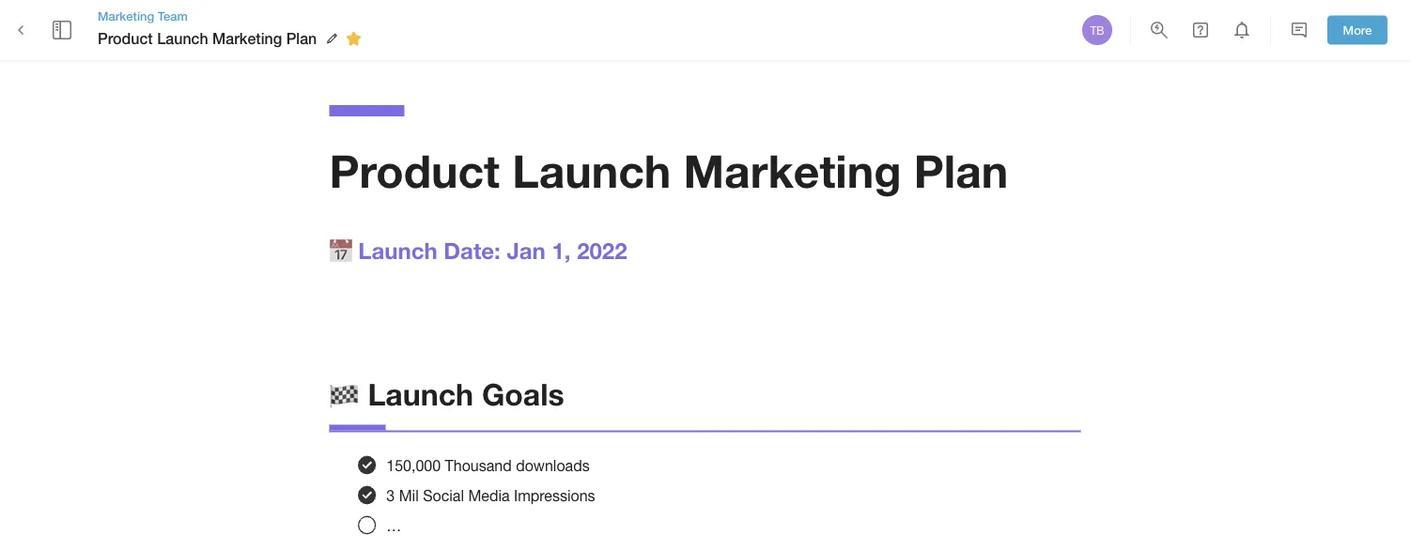 Task type: vqa. For each thing, say whether or not it's contained in the screenshot.
Table of Contents icon in the right top of the page
no



Task type: locate. For each thing, give the bounding box(es) containing it.
more button
[[1328, 16, 1388, 45]]

marketing
[[98, 8, 154, 23], [213, 30, 282, 47], [684, 143, 902, 197]]

1 horizontal spatial product
[[329, 143, 500, 197]]

more
[[1344, 23, 1373, 37]]

0 horizontal spatial product
[[98, 30, 153, 47]]

1 vertical spatial product launch marketing plan
[[329, 143, 1009, 197]]

2022
[[577, 237, 627, 263]]

launch
[[157, 30, 208, 47], [512, 143, 671, 197], [358, 237, 438, 263], [368, 377, 474, 412]]

launch right 📅
[[358, 237, 438, 263]]

thousand
[[445, 457, 512, 475]]

2 vertical spatial marketing
[[684, 143, 902, 197]]

launch down team
[[157, 30, 208, 47]]

jan
[[507, 237, 546, 263]]

1 horizontal spatial marketing
[[213, 30, 282, 47]]

0 vertical spatial product
[[98, 30, 153, 47]]

0 horizontal spatial product launch marketing plan
[[98, 30, 317, 47]]

marketing team link
[[98, 7, 368, 25]]

3 mil social media impressions
[[387, 487, 596, 505]]

3
[[387, 487, 395, 505]]

tb
[[1091, 23, 1105, 37]]

media
[[468, 487, 510, 505]]

1 vertical spatial plan
[[914, 143, 1009, 197]]

🏁 launch goals
[[329, 377, 564, 412]]

downloads
[[516, 457, 590, 475]]

0 vertical spatial plan
[[286, 30, 317, 47]]

impressions
[[514, 487, 596, 505]]

team
[[158, 8, 188, 23]]

1 vertical spatial product
[[329, 143, 500, 197]]

plan
[[286, 30, 317, 47], [914, 143, 1009, 197]]

product
[[98, 30, 153, 47], [329, 143, 500, 197]]

0 vertical spatial marketing
[[98, 8, 154, 23]]

1 horizontal spatial plan
[[914, 143, 1009, 197]]

product launch marketing plan
[[98, 30, 317, 47], [329, 143, 1009, 197]]

0 horizontal spatial marketing
[[98, 8, 154, 23]]



Task type: describe. For each thing, give the bounding box(es) containing it.
150,000
[[387, 457, 441, 475]]

0 vertical spatial product launch marketing plan
[[98, 30, 317, 47]]

📅 launch date: jan 1, 2022
[[329, 237, 627, 263]]

1 horizontal spatial product launch marketing plan
[[329, 143, 1009, 197]]

date:
[[444, 237, 501, 263]]

tb button
[[1080, 12, 1116, 48]]

mil
[[399, 487, 419, 505]]

marketing team
[[98, 8, 188, 23]]

2 horizontal spatial marketing
[[684, 143, 902, 197]]

goals
[[482, 377, 564, 412]]

…
[[387, 517, 402, 535]]

launch up "150,000"
[[368, 377, 474, 412]]

1,
[[552, 237, 571, 263]]

📅
[[329, 237, 352, 263]]

remove favorite image
[[342, 27, 365, 50]]

1 vertical spatial marketing
[[213, 30, 282, 47]]

0 horizontal spatial plan
[[286, 30, 317, 47]]

launch up 2022
[[512, 143, 671, 197]]

🏁
[[329, 377, 360, 412]]

social
[[423, 487, 464, 505]]

150,000 thousand downloads
[[387, 457, 590, 475]]



